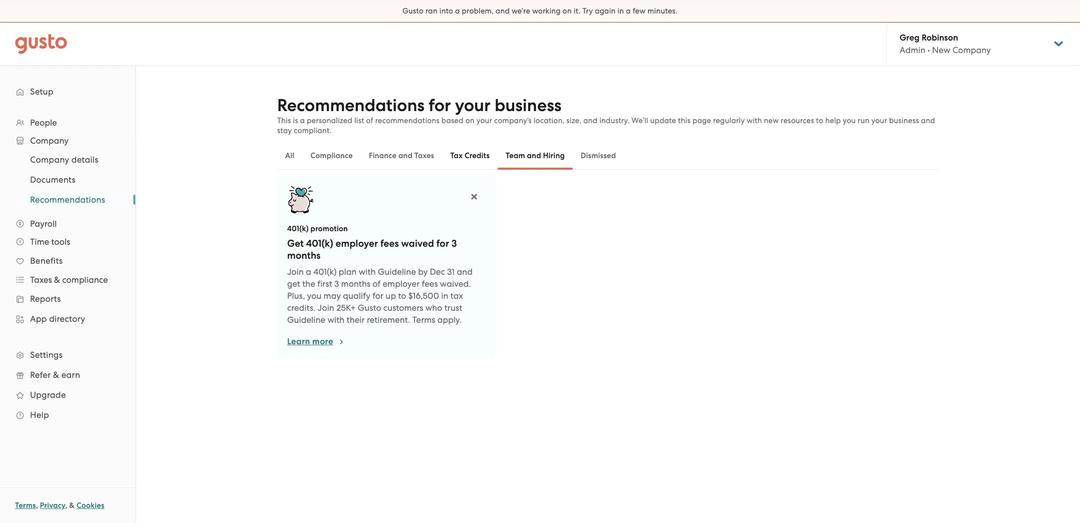 Task type: vqa. For each thing, say whether or not it's contained in the screenshot.
activity.
no



Task type: locate. For each thing, give the bounding box(es) containing it.
0 vertical spatial you
[[843, 116, 856, 125]]

update
[[650, 116, 676, 125]]

0 vertical spatial on
[[563, 7, 572, 16]]

compliance
[[62, 275, 108, 285]]

guideline down credits.
[[287, 315, 325, 325]]

home image
[[15, 34, 67, 54]]

1 vertical spatial to
[[398, 291, 406, 301]]

you inside recommendations for your business this is a personalized list of recommendations based on your company's location, size, and industry. we'll update this page regularly with new resources to help you run your business and stay compliant.
[[843, 116, 856, 125]]

learn more link
[[287, 336, 345, 348]]

2 vertical spatial for
[[372, 291, 383, 301]]

gusto down qualify
[[358, 303, 381, 313]]

for left up
[[372, 291, 383, 301]]

1 horizontal spatial taxes
[[414, 151, 434, 160]]

0 vertical spatial with
[[747, 116, 762, 125]]

0 vertical spatial terms
[[412, 315, 435, 325]]

app directory link
[[10, 310, 125, 328]]

3 up 31
[[451, 238, 457, 250]]

0 vertical spatial &
[[54, 275, 60, 285]]

401(k)
[[287, 225, 309, 234], [306, 238, 333, 250], [313, 267, 337, 277]]

on left the it.
[[563, 7, 572, 16]]

try
[[582, 7, 593, 16]]

regularly
[[713, 116, 745, 125]]

list
[[0, 114, 135, 426], [0, 150, 135, 210]]

0 vertical spatial gusto
[[402, 7, 424, 16]]

1 list from the top
[[0, 114, 135, 426]]

settings link
[[10, 346, 125, 364]]

1 horizontal spatial ,
[[65, 502, 67, 511]]

1 vertical spatial with
[[359, 267, 376, 277]]

recommendations down "documents" link on the top of page
[[30, 195, 105, 205]]

1 vertical spatial 3
[[334, 279, 339, 289]]

compliance button
[[303, 144, 361, 168]]

to right up
[[398, 291, 406, 301]]

1 vertical spatial recommendations
[[30, 195, 105, 205]]

in inside join a 401(k) plan with guideline by dec 31 and get the first 3 months of employer fees waived. plus, you may qualify for up to $16,500 in tax credits. join 25k+ gusto customers who trust guideline with their retirement. terms apply.
[[441, 291, 448, 301]]

may
[[324, 291, 341, 301]]

upgrade link
[[10, 386, 125, 404]]

with inside recommendations for your business this is a personalized list of recommendations based on your company's location, size, and industry. we'll update this page regularly with new resources to help you run your business and stay compliant.
[[747, 116, 762, 125]]

for up based
[[429, 95, 451, 116]]

1 horizontal spatial on
[[563, 7, 572, 16]]

a inside join a 401(k) plan with guideline by dec 31 and get the first 3 months of employer fees waived. plus, you may qualify for up to $16,500 in tax credits. join 25k+ gusto customers who trust guideline with their retirement. terms apply.
[[306, 267, 311, 277]]

1 vertical spatial 401(k)
[[306, 238, 333, 250]]

1 vertical spatial business
[[889, 116, 919, 125]]

time tools button
[[10, 233, 125, 251]]

into
[[439, 7, 453, 16]]

0 horizontal spatial recommendations
[[30, 195, 105, 205]]

for inside 401(k) promotion get 401(k) employer fees waived for 3 months
[[436, 238, 449, 250]]

0 vertical spatial recommendations
[[277, 95, 425, 116]]

learn more
[[287, 337, 333, 347]]

months down get
[[287, 250, 321, 262]]

terms
[[412, 315, 435, 325], [15, 502, 36, 511]]

to left the help
[[816, 116, 823, 125]]

employer up up
[[383, 279, 420, 289]]

customers
[[383, 303, 423, 313]]

& for earn
[[53, 370, 59, 380]]

run
[[858, 116, 870, 125]]

&
[[54, 275, 60, 285], [53, 370, 59, 380], [69, 502, 75, 511]]

1 vertical spatial months
[[341, 279, 370, 289]]

app
[[30, 314, 47, 324]]

your left company's on the top left of page
[[477, 116, 492, 125]]

0 horizontal spatial on
[[465, 116, 475, 125]]

you left run
[[843, 116, 856, 125]]

tools
[[51, 237, 70, 247]]

more
[[312, 337, 333, 347]]

& left the cookies
[[69, 502, 75, 511]]

we'll
[[632, 116, 648, 125]]

recommendations
[[375, 116, 440, 125]]

0 horizontal spatial in
[[441, 291, 448, 301]]

business right run
[[889, 116, 919, 125]]

with left the new
[[747, 116, 762, 125]]

1 horizontal spatial recommendations
[[277, 95, 425, 116]]

company up documents
[[30, 155, 69, 165]]

terms down who at the left bottom
[[412, 315, 435, 325]]

terms left the privacy link
[[15, 502, 36, 511]]

3
[[451, 238, 457, 250], [334, 279, 339, 289]]

401(k) up first
[[313, 267, 337, 277]]

a right is at top left
[[300, 116, 305, 125]]

0 vertical spatial to
[[816, 116, 823, 125]]

privacy link
[[40, 502, 65, 511]]

finance
[[369, 151, 397, 160]]

your right run
[[871, 116, 887, 125]]

company details
[[30, 155, 98, 165]]

2 vertical spatial company
[[30, 155, 69, 165]]

terms inside join a 401(k) plan with guideline by dec 31 and get the first 3 months of employer fees waived. plus, you may qualify for up to $16,500 in tax credits. join 25k+ gusto customers who trust guideline with their retirement. terms apply.
[[412, 315, 435, 325]]

0 vertical spatial taxes
[[414, 151, 434, 160]]

1 horizontal spatial you
[[843, 116, 856, 125]]

2 list from the top
[[0, 150, 135, 210]]

0 horizontal spatial with
[[327, 315, 345, 325]]

1 vertical spatial company
[[30, 136, 69, 146]]

0 horizontal spatial you
[[307, 291, 321, 301]]

0 horizontal spatial taxes
[[30, 275, 52, 285]]

people
[[30, 118, 57, 128]]

2 vertical spatial &
[[69, 502, 75, 511]]

0 vertical spatial employer
[[336, 238, 378, 250]]

company for company details
[[30, 155, 69, 165]]

for inside recommendations for your business this is a personalized list of recommendations based on your company's location, size, and industry. we'll update this page regularly with new resources to help you run your business and stay compliant.
[[429, 95, 451, 116]]

1 vertical spatial fees
[[422, 279, 438, 289]]

taxes
[[414, 151, 434, 160], [30, 275, 52, 285]]

1 vertical spatial you
[[307, 291, 321, 301]]

your up based
[[455, 95, 491, 116]]

1 horizontal spatial to
[[816, 116, 823, 125]]

gusto left ran
[[402, 7, 424, 16]]

refer
[[30, 370, 51, 380]]

finance and taxes
[[369, 151, 434, 160]]

0 vertical spatial for
[[429, 95, 451, 116]]

your
[[455, 95, 491, 116], [477, 116, 492, 125], [871, 116, 887, 125]]

0 horizontal spatial to
[[398, 291, 406, 301]]

it.
[[574, 7, 581, 16]]

gusto inside join a 401(k) plan with guideline by dec 31 and get the first 3 months of employer fees waived. plus, you may qualify for up to $16,500 in tax credits. join 25k+ gusto customers who trust guideline with their retirement. terms apply.
[[358, 303, 381, 313]]

1 horizontal spatial with
[[359, 267, 376, 277]]

401(k) down promotion
[[306, 238, 333, 250]]

employer up plan
[[336, 238, 378, 250]]

team
[[506, 151, 525, 160]]

recommendations inside 'list'
[[30, 195, 105, 205]]

0 vertical spatial 401(k)
[[287, 225, 309, 234]]

0 vertical spatial business
[[495, 95, 562, 116]]

, left the privacy link
[[36, 502, 38, 511]]

to inside join a 401(k) plan with guideline by dec 31 and get the first 3 months of employer fees waived. plus, you may qualify for up to $16,500 in tax credits. join 25k+ gusto customers who trust guideline with their retirement. terms apply.
[[398, 291, 406, 301]]

company inside company details link
[[30, 155, 69, 165]]

company down people on the top left of page
[[30, 136, 69, 146]]

company button
[[10, 132, 125, 150]]

hiring
[[543, 151, 565, 160]]

1 vertical spatial join
[[318, 303, 334, 313]]

0 horizontal spatial employer
[[336, 238, 378, 250]]

& left the 'earn'
[[53, 370, 59, 380]]

1 horizontal spatial in
[[618, 7, 624, 16]]

1 vertical spatial taxes
[[30, 275, 52, 285]]

compliance
[[311, 151, 353, 160]]

on inside recommendations for your business this is a personalized list of recommendations based on your company's location, size, and industry. we'll update this page regularly with new resources to help you run your business and stay compliant.
[[465, 116, 475, 125]]

401(k) up get
[[287, 225, 309, 234]]

recommendations for recommendations for your business this is a personalized list of recommendations based on your company's location, size, and industry. we'll update this page regularly with new resources to help you run your business and stay compliant.
[[277, 95, 425, 116]]

2 vertical spatial 401(k)
[[313, 267, 337, 277]]

0 vertical spatial 3
[[451, 238, 457, 250]]

fees up $16,500
[[422, 279, 438, 289]]

get
[[287, 238, 304, 250]]

1 horizontal spatial join
[[318, 303, 334, 313]]

a up the
[[306, 267, 311, 277]]

recommendation categories for your business tab list
[[277, 142, 939, 170]]

in left tax
[[441, 291, 448, 301]]

recommendations inside recommendations for your business this is a personalized list of recommendations based on your company's location, size, and industry. we'll update this page regularly with new resources to help you run your business and stay compliant.
[[277, 95, 425, 116]]

recommendations for your business this is a personalized list of recommendations based on your company's location, size, and industry. we'll update this page regularly with new resources to help you run your business and stay compliant.
[[277, 95, 935, 135]]

taxes up reports
[[30, 275, 52, 285]]

guideline up up
[[378, 267, 416, 277]]

location,
[[534, 116, 565, 125]]

1 horizontal spatial business
[[889, 116, 919, 125]]

their
[[347, 315, 365, 325]]

benefits link
[[10, 252, 125, 270]]

employer
[[336, 238, 378, 250], [383, 279, 420, 289]]

1 vertical spatial guideline
[[287, 315, 325, 325]]

with right plan
[[359, 267, 376, 277]]

plus,
[[287, 291, 305, 301]]

1 vertical spatial employer
[[383, 279, 420, 289]]

fees inside 401(k) promotion get 401(k) employer fees waived for 3 months
[[380, 238, 399, 250]]

0 horizontal spatial months
[[287, 250, 321, 262]]

list containing company details
[[0, 150, 135, 210]]

months up qualify
[[341, 279, 370, 289]]

join
[[287, 267, 304, 277], [318, 303, 334, 313]]

& inside dropdown button
[[54, 275, 60, 285]]

0 vertical spatial months
[[287, 250, 321, 262]]

to
[[816, 116, 823, 125], [398, 291, 406, 301]]

3 right first
[[334, 279, 339, 289]]

on right based
[[465, 116, 475, 125]]

2 , from the left
[[65, 502, 67, 511]]

1 horizontal spatial employer
[[383, 279, 420, 289]]

1 horizontal spatial months
[[341, 279, 370, 289]]

join down may
[[318, 303, 334, 313]]

1 horizontal spatial terms
[[412, 315, 435, 325]]

1 vertical spatial in
[[441, 291, 448, 301]]

in right again on the right top of the page
[[618, 7, 624, 16]]

0 vertical spatial join
[[287, 267, 304, 277]]

to inside recommendations for your business this is a personalized list of recommendations based on your company's location, size, and industry. we'll update this page regularly with new resources to help you run your business and stay compliant.
[[816, 116, 823, 125]]

0 horizontal spatial ,
[[36, 502, 38, 511]]

2 vertical spatial with
[[327, 315, 345, 325]]

gusto
[[402, 7, 424, 16], [358, 303, 381, 313]]

2 horizontal spatial with
[[747, 116, 762, 125]]

fees left waived
[[380, 238, 399, 250]]

help
[[30, 410, 49, 420]]

1 vertical spatial gusto
[[358, 303, 381, 313]]

company right new at the right top of page
[[952, 45, 991, 55]]

join up get
[[287, 267, 304, 277]]

join a 401(k) plan with guideline by dec 31 and get the first 3 months of employer fees waived. plus, you may qualify for up to $16,500 in tax credits. join 25k+ gusto customers who trust guideline with their retirement. terms apply.
[[287, 267, 473, 325]]

1 horizontal spatial 3
[[451, 238, 457, 250]]

gusto navigation element
[[0, 66, 135, 442]]

0 horizontal spatial fees
[[380, 238, 399, 250]]

documents
[[30, 175, 76, 185]]

$16,500
[[408, 291, 439, 301]]

up
[[386, 291, 396, 301]]

fees inside join a 401(k) plan with guideline by dec 31 and get the first 3 months of employer fees waived. plus, you may qualify for up to $16,500 in tax credits. join 25k+ gusto customers who trust guideline with their retirement. terms apply.
[[422, 279, 438, 289]]

reports link
[[10, 290, 125, 308]]

business up company's on the top left of page
[[495, 95, 562, 116]]

plan
[[339, 267, 357, 277]]

0 vertical spatial company
[[952, 45, 991, 55]]

for right waived
[[436, 238, 449, 250]]

recommendations up list
[[277, 95, 425, 116]]

resources
[[781, 116, 814, 125]]

1 vertical spatial of
[[373, 279, 381, 289]]

1 vertical spatial for
[[436, 238, 449, 250]]

of
[[366, 116, 373, 125], [373, 279, 381, 289]]

you down the
[[307, 291, 321, 301]]

company inside dropdown button
[[30, 136, 69, 146]]

3 inside 401(k) promotion get 401(k) employer fees waived for 3 months
[[451, 238, 457, 250]]

for
[[429, 95, 451, 116], [436, 238, 449, 250], [372, 291, 383, 301]]

1 horizontal spatial gusto
[[402, 7, 424, 16]]

1 horizontal spatial guideline
[[378, 267, 416, 277]]

and
[[496, 7, 510, 16], [583, 116, 597, 125], [921, 116, 935, 125], [398, 151, 412, 160], [527, 151, 541, 160], [457, 267, 473, 277]]

0 vertical spatial fees
[[380, 238, 399, 250]]

greg
[[900, 33, 920, 43]]

1 vertical spatial &
[[53, 370, 59, 380]]

0 horizontal spatial terms
[[15, 502, 36, 511]]

company details link
[[18, 151, 125, 169]]

3 inside join a 401(k) plan with guideline by dec 31 and get the first 3 months of employer fees waived. plus, you may qualify for up to $16,500 in tax credits. join 25k+ gusto customers who trust guideline with their retirement. terms apply.
[[334, 279, 339, 289]]

with down 25k+ at left
[[327, 315, 345, 325]]

1 horizontal spatial fees
[[422, 279, 438, 289]]

& up the reports link
[[54, 275, 60, 285]]

0 vertical spatial of
[[366, 116, 373, 125]]

months
[[287, 250, 321, 262], [341, 279, 370, 289]]

taxes left tax
[[414, 151, 434, 160]]

setup
[[30, 87, 53, 97]]

learn
[[287, 337, 310, 347]]

0 horizontal spatial gusto
[[358, 303, 381, 313]]

taxes inside taxes & compliance dropdown button
[[30, 275, 52, 285]]

1 vertical spatial on
[[465, 116, 475, 125]]

, left the cookies
[[65, 502, 67, 511]]

0 horizontal spatial 3
[[334, 279, 339, 289]]

retirement.
[[367, 315, 410, 325]]



Task type: describe. For each thing, give the bounding box(es) containing it.
0 horizontal spatial business
[[495, 95, 562, 116]]

refer & earn link
[[10, 366, 125, 384]]

personalized
[[307, 116, 352, 125]]

credits.
[[287, 303, 316, 313]]

401(k) promotion get 401(k) employer fees waived for 3 months
[[287, 225, 457, 262]]

this
[[277, 116, 291, 125]]

31
[[447, 267, 455, 277]]

working
[[532, 7, 561, 16]]

new
[[764, 116, 779, 125]]

apply.
[[437, 315, 462, 325]]

minutes.
[[648, 7, 678, 16]]

stay
[[277, 126, 292, 135]]

reports
[[30, 294, 61, 304]]

of inside join a 401(k) plan with guideline by dec 31 and get the first 3 months of employer fees waived. plus, you may qualify for up to $16,500 in tax credits. join 25k+ gusto customers who trust guideline with their retirement. terms apply.
[[373, 279, 381, 289]]

0 horizontal spatial join
[[287, 267, 304, 277]]

is
[[293, 116, 298, 125]]

waived.
[[440, 279, 471, 289]]

who
[[425, 303, 442, 313]]

again
[[595, 7, 616, 16]]

documents link
[[18, 171, 125, 189]]

all button
[[277, 144, 303, 168]]

we're
[[512, 7, 530, 16]]

team and hiring button
[[498, 144, 573, 168]]

help
[[825, 116, 841, 125]]

help link
[[10, 406, 125, 425]]

size,
[[566, 116, 581, 125]]

team and hiring
[[506, 151, 565, 160]]

months inside join a 401(k) plan with guideline by dec 31 and get the first 3 months of employer fees waived. plus, you may qualify for up to $16,500 in tax credits. join 25k+ gusto customers who trust guideline with their retirement. terms apply.
[[341, 279, 370, 289]]

directory
[[49, 314, 85, 324]]

compliant.
[[294, 126, 332, 135]]

payroll button
[[10, 215, 125, 233]]

this
[[678, 116, 691, 125]]

the
[[302, 279, 315, 289]]

finance and taxes button
[[361, 144, 442, 168]]

25k+
[[336, 303, 356, 313]]

qualify
[[343, 291, 370, 301]]

for inside join a 401(k) plan with guideline by dec 31 and get the first 3 months of employer fees waived. plus, you may qualify for up to $16,500 in tax credits. join 25k+ gusto customers who trust guideline with their retirement. terms apply.
[[372, 291, 383, 301]]

credits
[[465, 151, 490, 160]]

employer inside 401(k) promotion get 401(k) employer fees waived for 3 months
[[336, 238, 378, 250]]

people button
[[10, 114, 125, 132]]

months inside 401(k) promotion get 401(k) employer fees waived for 3 months
[[287, 250, 321, 262]]

trust
[[444, 303, 462, 313]]

few
[[633, 7, 646, 16]]

employer inside join a 401(k) plan with guideline by dec 31 and get the first 3 months of employer fees waived. plus, you may qualify for up to $16,500 in tax credits. join 25k+ gusto customers who trust guideline with their retirement. terms apply.
[[383, 279, 420, 289]]

admin
[[900, 45, 925, 55]]

industry.
[[599, 116, 630, 125]]

0 horizontal spatial guideline
[[287, 315, 325, 325]]

earn
[[61, 370, 80, 380]]

based
[[441, 116, 464, 125]]

tax
[[450, 291, 463, 301]]

terms , privacy , & cookies
[[15, 502, 104, 511]]

upgrade
[[30, 390, 66, 400]]

1 , from the left
[[36, 502, 38, 511]]

benefits
[[30, 256, 63, 266]]

all
[[285, 151, 294, 160]]

and inside join a 401(k) plan with guideline by dec 31 and get the first 3 months of employer fees waived. plus, you may qualify for up to $16,500 in tax credits. join 25k+ gusto customers who trust guideline with their retirement. terms apply.
[[457, 267, 473, 277]]

1 vertical spatial terms
[[15, 502, 36, 511]]

•
[[928, 45, 930, 55]]

details
[[71, 155, 98, 165]]

dec
[[430, 267, 445, 277]]

a left few on the top of page
[[626, 7, 631, 16]]

dismissed
[[581, 151, 616, 160]]

taxes & compliance button
[[10, 271, 125, 289]]

a inside recommendations for your business this is a personalized list of recommendations based on your company's location, size, and industry. we'll update this page regularly with new resources to help you run your business and stay compliant.
[[300, 116, 305, 125]]

company's
[[494, 116, 532, 125]]

privacy
[[40, 502, 65, 511]]

app directory
[[30, 314, 85, 324]]

problem,
[[462, 7, 494, 16]]

company for company
[[30, 136, 69, 146]]

refer & earn
[[30, 370, 80, 380]]

0 vertical spatial in
[[618, 7, 624, 16]]

greg robinson admin • new company
[[900, 33, 991, 55]]

a right into
[[455, 7, 460, 16]]

promotion
[[311, 225, 348, 234]]

gusto ran into a problem, and we're working on it. try again in a few minutes.
[[402, 7, 678, 16]]

you inside join a 401(k) plan with guideline by dec 31 and get the first 3 months of employer fees waived. plus, you may qualify for up to $16,500 in tax credits. join 25k+ gusto customers who trust guideline with their retirement. terms apply.
[[307, 291, 321, 301]]

tax credits button
[[442, 144, 498, 168]]

taxes inside finance and taxes button
[[414, 151, 434, 160]]

list
[[354, 116, 364, 125]]

time
[[30, 237, 49, 247]]

cookies button
[[77, 500, 104, 512]]

setup link
[[10, 83, 125, 101]]

robinson
[[922, 33, 958, 43]]

list containing people
[[0, 114, 135, 426]]

new
[[932, 45, 950, 55]]

of inside recommendations for your business this is a personalized list of recommendations based on your company's location, size, and industry. we'll update this page regularly with new resources to help you run your business and stay compliant.
[[366, 116, 373, 125]]

recommendations link
[[18, 191, 125, 209]]

ran
[[426, 7, 437, 16]]

recommendations for recommendations
[[30, 195, 105, 205]]

tax credits
[[450, 151, 490, 160]]

0 vertical spatial guideline
[[378, 267, 416, 277]]

401(k) inside join a 401(k) plan with guideline by dec 31 and get the first 3 months of employer fees waived. plus, you may qualify for up to $16,500 in tax credits. join 25k+ gusto customers who trust guideline with their retirement. terms apply.
[[313, 267, 337, 277]]

& for compliance
[[54, 275, 60, 285]]

tax
[[450, 151, 463, 160]]

company inside greg robinson admin • new company
[[952, 45, 991, 55]]

settings
[[30, 350, 63, 360]]



